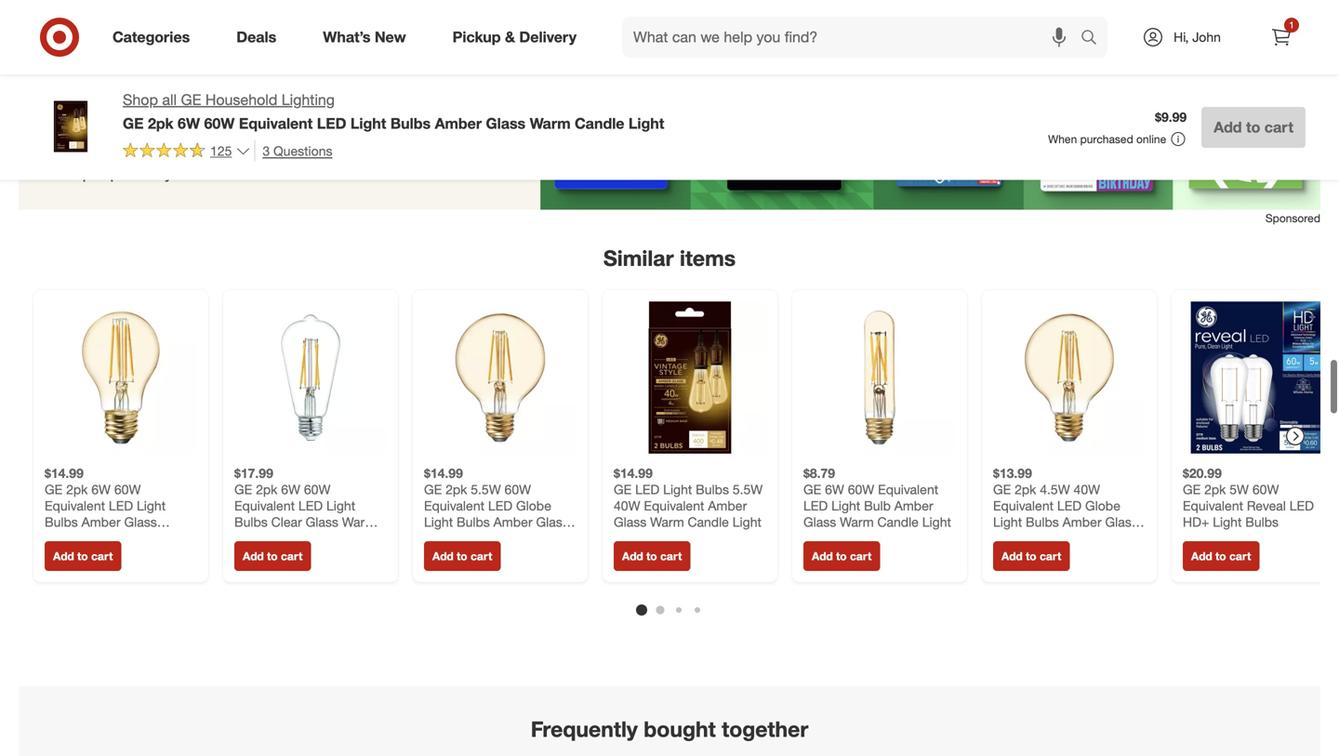 Task type: vqa. For each thing, say whether or not it's contained in the screenshot.
AMBER within the $14.99 Ge 2Pk 5.5W 60W Equivalent Led Globe Light Bulbs Amber Glass Warm Candle Light
yes



Task type: describe. For each thing, give the bounding box(es) containing it.
shop all ge household lighting ge 2pk 6w 60w equivalent led light bulbs amber glass warm candle light
[[123, 91, 665, 132]]

add for $14.99 ge 2pk 6w 60w equivalent led light bulbs amber glass candle light
[[53, 549, 74, 563]]

$17.99 ge 2pk 6w 60w equivalent led light bulbs clear glass warm candle light
[[234, 465, 376, 547]]

deals link
[[221, 17, 300, 58]]

ge 2pk 4.5w 40w equivalent led globe light bulbs amber glass warm candle light image
[[993, 301, 1146, 454]]

delivery
[[519, 28, 577, 46]]

to for $14.99 ge led light bulbs 5.5w 40w equivalent amber glass warm candle light
[[647, 549, 657, 563]]

region containing similar items
[[19, 102, 1340, 756]]

5w
[[1230, 481, 1249, 498]]

hi,
[[1174, 29, 1189, 45]]

cart for $14.99 ge 2pk 5.5w 60w equivalent led globe light bulbs amber glass warm candle light
[[471, 549, 492, 563]]

to for $17.99 ge 2pk 6w 60w equivalent led light bulbs clear glass warm candle light
[[267, 549, 278, 563]]

new
[[375, 28, 406, 46]]

candle inside "shop all ge household lighting ge 2pk 6w 60w equivalent led light bulbs amber glass warm candle light"
[[575, 114, 625, 132]]

ge for $14.99 ge 2pk 6w 60w equivalent led light bulbs amber glass candle light
[[45, 481, 63, 498]]

add to cart button for $14.99 ge 2pk 5.5w 60w equivalent led globe light bulbs amber glass warm candle light
[[424, 541, 501, 571]]

add to cart for $14.99 ge led light bulbs 5.5w 40w equivalent amber glass warm candle light
[[622, 549, 682, 563]]

together
[[722, 716, 809, 742]]

light inside $20.99 ge 2pk 5w 60w equivalent reveal led hd+ light bulbs
[[1213, 514, 1242, 530]]

amber inside $14.99 ge led light bulbs 5.5w 40w equivalent amber glass warm candle light
[[708, 498, 747, 514]]

add to cart for $8.79 ge 6w 60w equivalent led light bulb amber glass warm candle light
[[812, 549, 872, 563]]

cart for $14.99 ge 2pk 6w 60w equivalent led light bulbs amber glass candle light
[[91, 549, 113, 563]]

ge 2pk 6w 60w equivalent led light bulbs amber glass candle light image
[[45, 301, 197, 454]]

to for $14.99 ge 2pk 6w 60w equivalent led light bulbs amber glass candle light
[[77, 549, 88, 563]]

125
[[210, 143, 232, 159]]

warm inside the $14.99 ge 2pk 5.5w 60w equivalent led globe light bulbs amber glass warm candle light
[[424, 530, 458, 547]]

$14.99 ge led light bulbs 5.5w 40w equivalent amber glass warm candle light
[[614, 465, 763, 530]]

$9.99
[[1155, 109, 1187, 125]]

ge for $17.99 ge 2pk 6w 60w equivalent led light bulbs clear glass warm candle light
[[234, 481, 252, 498]]

led inside '$13.99 ge 2pk 4.5w 40w equivalent led globe light bulbs amber glass warm candle light'
[[1058, 498, 1082, 514]]

add right $9.99
[[1214, 118, 1242, 136]]

to for $20.99 ge 2pk 5w 60w equivalent reveal led hd+ light bulbs
[[1216, 549, 1227, 563]]

$14.99 ge 2pk 5.5w 60w equivalent led globe light bulbs amber glass warm candle light
[[424, 465, 569, 547]]

equivalent inside $14.99 ge led light bulbs 5.5w 40w equivalent amber glass warm candle light
[[644, 498, 705, 514]]

globe for 40w
[[1086, 498, 1121, 514]]

to for $14.99 ge 2pk 5.5w 60w equivalent led globe light bulbs amber glass warm candle light
[[457, 549, 468, 563]]

glass inside $14.99 ge 2pk 6w 60w equivalent led light bulbs amber glass candle light
[[124, 514, 157, 530]]

candle inside $14.99 ge led light bulbs 5.5w 40w equivalent amber glass warm candle light
[[688, 514, 729, 530]]

hd+
[[1183, 514, 1210, 530]]

equivalent inside $8.79 ge 6w 60w equivalent led light bulb amber glass warm candle light
[[878, 481, 939, 498]]

pickup
[[453, 28, 501, 46]]

warm inside $17.99 ge 2pk 6w 60w equivalent led light bulbs clear glass warm candle light
[[342, 514, 376, 530]]

ge for $8.79 ge 6w 60w equivalent led light bulb amber glass warm candle light
[[804, 481, 822, 498]]

equivalent inside $17.99 ge 2pk 6w 60w equivalent led light bulbs clear glass warm candle light
[[234, 498, 295, 514]]

amber inside '$13.99 ge 2pk 4.5w 40w equivalent led globe light bulbs amber glass warm candle light'
[[1063, 514, 1102, 530]]

glass inside $8.79 ge 6w 60w equivalent led light bulb amber glass warm candle light
[[804, 514, 837, 530]]

2pk inside "shop all ge household lighting ge 2pk 6w 60w equivalent led light bulbs amber glass warm candle light"
[[148, 114, 174, 132]]

sponsored
[[1266, 211, 1321, 225]]

ge 6w 60w equivalent led light bulb amber glass warm candle light image
[[804, 301, 956, 454]]

cart for $13.99 ge 2pk 4.5w 40w equivalent led globe light bulbs amber glass warm candle light
[[1040, 549, 1062, 563]]

ge 2pk 5.5w 60w equivalent led globe light bulbs amber glass warm candle light image
[[424, 301, 577, 454]]

cart down 1 link
[[1265, 118, 1294, 136]]

add to cart button for $20.99 ge 2pk 5w 60w equivalent reveal led hd+ light bulbs
[[1183, 541, 1260, 571]]

add to cart for $14.99 ge 2pk 6w 60w equivalent led light bulbs amber glass candle light
[[53, 549, 113, 563]]

add for $14.99 ge led light bulbs 5.5w 40w equivalent amber glass warm candle light
[[622, 549, 644, 563]]

bulbs inside $14.99 ge led light bulbs 5.5w 40w equivalent amber glass warm candle light
[[696, 481, 729, 498]]

2pk for $17.99 ge 2pk 6w 60w equivalent led light bulbs clear glass warm candle light
[[256, 481, 278, 498]]

led inside $8.79 ge 6w 60w equivalent led light bulb amber glass warm candle light
[[804, 498, 828, 514]]

warm inside $14.99 ge led light bulbs 5.5w 40w equivalent amber glass warm candle light
[[650, 514, 684, 530]]

globe for 60w
[[516, 498, 552, 514]]

add to cart button for $17.99 ge 2pk 6w 60w equivalent led light bulbs clear glass warm candle light
[[234, 541, 311, 571]]

glass inside "shop all ge household lighting ge 2pk 6w 60w equivalent led light bulbs amber glass warm candle light"
[[486, 114, 526, 132]]

led inside $17.99 ge 2pk 6w 60w equivalent led light bulbs clear glass warm candle light
[[299, 498, 323, 514]]

$8.79
[[804, 465, 835, 481]]

led inside $14.99 ge led light bulbs 5.5w 40w equivalent amber glass warm candle light
[[635, 481, 660, 498]]

60w for $14.99 ge 2pk 6w 60w equivalent led light bulbs amber glass candle light
[[114, 481, 141, 498]]

60w inside $8.79 ge 6w 60w equivalent led light bulb amber glass warm candle light
[[848, 481, 875, 498]]

2pk for $14.99 ge 2pk 5.5w 60w equivalent led globe light bulbs amber glass warm candle light
[[446, 481, 467, 498]]

warm inside $8.79 ge 6w 60w equivalent led light bulb amber glass warm candle light
[[840, 514, 874, 530]]

online
[[1137, 132, 1167, 146]]

pickup & delivery
[[453, 28, 577, 46]]

add for $14.99 ge 2pk 5.5w 60w equivalent led globe light bulbs amber glass warm candle light
[[433, 549, 454, 563]]

glass inside the $14.99 ge 2pk 5.5w 60w equivalent led globe light bulbs amber glass warm candle light
[[536, 514, 569, 530]]

60w inside "shop all ge household lighting ge 2pk 6w 60w equivalent led light bulbs amber glass warm candle light"
[[204, 114, 235, 132]]

what's new
[[323, 28, 406, 46]]

ge for $14.99 ge 2pk 5.5w 60w equivalent led globe light bulbs amber glass warm candle light
[[424, 481, 442, 498]]

ge for $13.99 ge 2pk 4.5w 40w equivalent led globe light bulbs amber glass warm candle light
[[993, 481, 1011, 498]]

shop
[[123, 91, 158, 109]]

categories
[[113, 28, 190, 46]]

ge for $20.99 ge 2pk 5w 60w equivalent reveal led hd+ light bulbs
[[1183, 481, 1201, 498]]

3 questions
[[263, 143, 333, 159]]

candle inside the $14.99 ge 2pk 5.5w 60w equivalent led globe light bulbs amber glass warm candle light
[[462, 530, 503, 547]]

questions
[[274, 143, 333, 159]]

categories link
[[97, 17, 213, 58]]

2pk for $20.99 ge 2pk 5w 60w equivalent reveal led hd+ light bulbs
[[1205, 481, 1226, 498]]

60w for $17.99 ge 2pk 6w 60w equivalent led light bulbs clear glass warm candle light
[[304, 481, 331, 498]]

bulbs inside '$13.99 ge 2pk 4.5w 40w equivalent led globe light bulbs amber glass warm candle light'
[[1026, 514, 1059, 530]]

household
[[205, 91, 278, 109]]

amber inside $8.79 ge 6w 60w equivalent led light bulb amber glass warm candle light
[[895, 498, 934, 514]]

john
[[1193, 29, 1221, 45]]

frequently bought together
[[531, 716, 809, 742]]

5.5w inside $14.99 ge led light bulbs 5.5w 40w equivalent amber glass warm candle light
[[733, 481, 763, 498]]

bulbs inside $14.99 ge 2pk 6w 60w equivalent led light bulbs amber glass candle light
[[45, 514, 78, 530]]

similar items
[[604, 245, 736, 271]]

led inside $20.99 ge 2pk 5w 60w equivalent reveal led hd+ light bulbs
[[1290, 498, 1314, 514]]

similar
[[604, 245, 674, 271]]

led inside $14.99 ge 2pk 6w 60w equivalent led light bulbs amber glass candle light
[[109, 498, 133, 514]]

$17.99
[[234, 465, 273, 481]]

to right $9.99
[[1247, 118, 1261, 136]]

all
[[162, 91, 177, 109]]

amber inside the $14.99 ge 2pk 5.5w 60w equivalent led globe light bulbs amber glass warm candle light
[[494, 514, 533, 530]]

bulb
[[864, 498, 891, 514]]

40w inside $14.99 ge led light bulbs 5.5w 40w equivalent amber glass warm candle light
[[614, 498, 641, 514]]

ge 2pk 6w 60w equivalent led light bulbs clear glass warm candle light image
[[234, 301, 387, 454]]

$20.99 ge 2pk 5w 60w equivalent reveal led hd+ light bulbs
[[1183, 465, 1314, 530]]

5.5w inside the $14.99 ge 2pk 5.5w 60w equivalent led globe light bulbs amber glass warm candle light
[[471, 481, 501, 498]]

amber inside $14.99 ge 2pk 6w 60w equivalent led light bulbs amber glass candle light
[[82, 514, 121, 530]]



Task type: locate. For each thing, give the bounding box(es) containing it.
2 5.5w from the left
[[733, 481, 763, 498]]

glass
[[486, 114, 526, 132], [124, 514, 157, 530], [306, 514, 338, 530], [536, 514, 569, 530], [614, 514, 647, 530], [804, 514, 837, 530], [1106, 514, 1138, 530]]

$14.99
[[45, 465, 84, 481], [424, 465, 463, 481], [614, 465, 653, 481]]

hi, john
[[1174, 29, 1221, 45]]

ge inside $8.79 ge 6w 60w equivalent led light bulb amber glass warm candle light
[[804, 481, 822, 498]]

add to cart down $14.99 ge 2pk 6w 60w equivalent led light bulbs amber glass candle light
[[53, 549, 113, 563]]

add down '$13.99 ge 2pk 4.5w 40w equivalent led globe light bulbs amber glass warm candle light'
[[1002, 549, 1023, 563]]

cart for $8.79 ge 6w 60w equivalent led light bulb amber glass warm candle light
[[850, 549, 872, 563]]

to down the $14.99 ge 2pk 5.5w 60w equivalent led globe light bulbs amber glass warm candle light
[[457, 549, 468, 563]]

add to cart down bulb
[[812, 549, 872, 563]]

$14.99 inside the $14.99 ge 2pk 5.5w 60w equivalent led globe light bulbs amber glass warm candle light
[[424, 465, 463, 481]]

equivalent inside "shop all ge household lighting ge 2pk 6w 60w equivalent led light bulbs amber glass warm candle light"
[[239, 114, 313, 132]]

$13.99 ge 2pk 4.5w 40w equivalent led globe light bulbs amber glass warm candle light
[[993, 465, 1138, 547]]

to for $8.79 ge 6w 60w equivalent led light bulb amber glass warm candle light
[[836, 549, 847, 563]]

bulbs inside the $14.99 ge 2pk 5.5w 60w equivalent led globe light bulbs amber glass warm candle light
[[457, 514, 490, 530]]

ge inside '$13.99 ge 2pk 4.5w 40w equivalent led globe light bulbs amber glass warm candle light'
[[993, 481, 1011, 498]]

globe
[[516, 498, 552, 514], [1086, 498, 1121, 514]]

candle inside $8.79 ge 6w 60w equivalent led light bulb amber glass warm candle light
[[878, 514, 919, 530]]

cart down 'reveal' at the bottom right of the page
[[1230, 549, 1252, 563]]

2pk
[[148, 114, 174, 132], [66, 481, 88, 498], [256, 481, 278, 498], [446, 481, 467, 498], [1015, 481, 1037, 498], [1205, 481, 1226, 498]]

region
[[19, 102, 1340, 756]]

3 $14.99 from the left
[[614, 465, 653, 481]]

60w inside $20.99 ge 2pk 5w 60w equivalent reveal led hd+ light bulbs
[[1253, 481, 1279, 498]]

3
[[263, 143, 270, 159]]

what's
[[323, 28, 371, 46]]

0 horizontal spatial $14.99
[[45, 465, 84, 481]]

1 5.5w from the left
[[471, 481, 501, 498]]

frequently
[[531, 716, 638, 742]]

bulbs inside "shop all ge household lighting ge 2pk 6w 60w equivalent led light bulbs amber glass warm candle light"
[[391, 114, 431, 132]]

2 globe from the left
[[1086, 498, 1121, 514]]

add to cart down the $14.99 ge 2pk 5.5w 60w equivalent led globe light bulbs amber glass warm candle light
[[433, 549, 492, 563]]

add down $8.79 ge 6w 60w equivalent led light bulb amber glass warm candle light
[[812, 549, 833, 563]]

ge 2pk 5w 60w equivalent reveal led hd+ light bulbs image
[[1183, 301, 1336, 454]]

ge inside the $14.99 ge 2pk 5.5w 60w equivalent led globe light bulbs amber glass warm candle light
[[424, 481, 442, 498]]

cart down $14.99 ge led light bulbs 5.5w 40w equivalent amber glass warm candle light
[[660, 549, 682, 563]]

cart down clear
[[281, 549, 303, 563]]

2 horizontal spatial $14.99
[[614, 465, 653, 481]]

$14.99 for ge 2pk 6w 60w equivalent led light bulbs amber glass candle light
[[45, 465, 84, 481]]

2pk inside the $14.99 ge 2pk 5.5w 60w equivalent led globe light bulbs amber glass warm candle light
[[446, 481, 467, 498]]

add
[[1214, 118, 1242, 136], [53, 549, 74, 563], [243, 549, 264, 563], [433, 549, 454, 563], [622, 549, 644, 563], [812, 549, 833, 563], [1002, 549, 1023, 563], [1192, 549, 1213, 563]]

purchased
[[1081, 132, 1134, 146]]

add to cart button for $8.79 ge 6w 60w equivalent led light bulb amber glass warm candle light
[[804, 541, 880, 571]]

what's new link
[[307, 17, 429, 58]]

led inside the $14.99 ge 2pk 5.5w 60w equivalent led globe light bulbs amber glass warm candle light
[[488, 498, 513, 514]]

pickup & delivery link
[[437, 17, 600, 58]]

add to cart down '$13.99 ge 2pk 4.5w 40w equivalent led globe light bulbs amber glass warm candle light'
[[1002, 549, 1062, 563]]

2pk inside $17.99 ge 2pk 6w 60w equivalent led light bulbs clear glass warm candle light
[[256, 481, 278, 498]]

equivalent inside '$13.99 ge 2pk 4.5w 40w equivalent led globe light bulbs amber glass warm candle light'
[[993, 498, 1054, 514]]

6w
[[178, 114, 200, 132], [91, 481, 111, 498], [281, 481, 300, 498], [825, 481, 844, 498]]

advertisement region
[[19, 102, 1321, 210]]

candle inside $14.99 ge 2pk 6w 60w equivalent led light bulbs amber glass candle light
[[45, 530, 86, 547]]

4.5w
[[1040, 481, 1070, 498]]

6w inside $14.99 ge 2pk 6w 60w equivalent led light bulbs amber glass candle light
[[91, 481, 111, 498]]

40w inside '$13.99 ge 2pk 4.5w 40w equivalent led globe light bulbs amber glass warm candle light'
[[1074, 481, 1101, 498]]

60w for $20.99 ge 2pk 5w 60w equivalent reveal led hd+ light bulbs
[[1253, 481, 1279, 498]]

add to cart down $14.99 ge led light bulbs 5.5w 40w equivalent amber glass warm candle light
[[622, 549, 682, 563]]

$14.99 for ge led light bulbs 5.5w 40w equivalent amber glass warm candle light
[[614, 465, 653, 481]]

add to cart for $14.99 ge 2pk 5.5w 60w equivalent led globe light bulbs amber glass warm candle light
[[433, 549, 492, 563]]

1
[[1290, 19, 1295, 31]]

equivalent inside the $14.99 ge 2pk 5.5w 60w equivalent led globe light bulbs amber glass warm candle light
[[424, 498, 485, 514]]

to down $8.79 ge 6w 60w equivalent led light bulb amber glass warm candle light
[[836, 549, 847, 563]]

ge inside $20.99 ge 2pk 5w 60w equivalent reveal led hd+ light bulbs
[[1183, 481, 1201, 498]]

1 horizontal spatial 5.5w
[[733, 481, 763, 498]]

candle inside '$13.99 ge 2pk 4.5w 40w equivalent led globe light bulbs amber glass warm candle light'
[[1031, 530, 1072, 547]]

$14.99 for ge 2pk 5.5w 60w equivalent led globe light bulbs amber glass warm candle light
[[424, 465, 463, 481]]

to
[[1247, 118, 1261, 136], [77, 549, 88, 563], [267, 549, 278, 563], [457, 549, 468, 563], [647, 549, 657, 563], [836, 549, 847, 563], [1026, 549, 1037, 563], [1216, 549, 1227, 563]]

to for $13.99 ge 2pk 4.5w 40w equivalent led globe light bulbs amber glass warm candle light
[[1026, 549, 1037, 563]]

to down $14.99 ge led light bulbs 5.5w 40w equivalent amber glass warm candle light
[[647, 549, 657, 563]]

2pk for $13.99 ge 2pk 4.5w 40w equivalent led globe light bulbs amber glass warm candle light
[[1015, 481, 1037, 498]]

warm
[[530, 114, 571, 132], [342, 514, 376, 530], [650, 514, 684, 530], [840, 514, 874, 530], [424, 530, 458, 547], [993, 530, 1027, 547]]

candle
[[575, 114, 625, 132], [688, 514, 729, 530], [878, 514, 919, 530], [45, 530, 86, 547], [234, 530, 276, 547], [462, 530, 503, 547], [1031, 530, 1072, 547]]

light
[[351, 114, 386, 132], [629, 114, 665, 132], [663, 481, 692, 498], [137, 498, 166, 514], [327, 498, 355, 514], [832, 498, 861, 514], [424, 514, 453, 530], [733, 514, 762, 530], [923, 514, 952, 530], [993, 514, 1022, 530], [1213, 514, 1242, 530], [89, 530, 118, 547], [279, 530, 308, 547], [507, 530, 536, 547], [1076, 530, 1105, 547]]

glass inside '$13.99 ge 2pk 4.5w 40w equivalent led globe light bulbs amber glass warm candle light'
[[1106, 514, 1138, 530]]

when
[[1049, 132, 1078, 146]]

globe inside '$13.99 ge 2pk 4.5w 40w equivalent led globe light bulbs amber glass warm candle light'
[[1086, 498, 1121, 514]]

bulbs inside $20.99 ge 2pk 5w 60w equivalent reveal led hd+ light bulbs
[[1246, 514, 1279, 530]]

cart for $17.99 ge 2pk 6w 60w equivalent led light bulbs clear glass warm candle light
[[281, 549, 303, 563]]

2pk inside $14.99 ge 2pk 6w 60w equivalent led light bulbs amber glass candle light
[[66, 481, 88, 498]]

5.5w
[[471, 481, 501, 498], [733, 481, 763, 498]]

bought
[[644, 716, 716, 742]]

add down hd+
[[1192, 549, 1213, 563]]

1 $14.99 from the left
[[45, 465, 84, 481]]

ge led light bulbs 5.5w 40w equivalent amber glass warm candle light image
[[614, 301, 767, 454]]

0 horizontal spatial 40w
[[614, 498, 641, 514]]

cart
[[1265, 118, 1294, 136], [91, 549, 113, 563], [281, 549, 303, 563], [471, 549, 492, 563], [660, 549, 682, 563], [850, 549, 872, 563], [1040, 549, 1062, 563], [1230, 549, 1252, 563]]

add for $20.99 ge 2pk 5w 60w equivalent reveal led hd+ light bulbs
[[1192, 549, 1213, 563]]

image of ge 2pk 6w 60w equivalent led light bulbs amber glass warm candle light image
[[33, 89, 108, 164]]

What can we help you find? suggestions appear below search field
[[622, 17, 1086, 58]]

add to cart for $13.99 ge 2pk 4.5w 40w equivalent led globe light bulbs amber glass warm candle light
[[1002, 549, 1062, 563]]

ge inside $14.99 ge 2pk 6w 60w equivalent led light bulbs amber glass candle light
[[45, 481, 63, 498]]

ge inside $14.99 ge led light bulbs 5.5w 40w equivalent amber glass warm candle light
[[614, 481, 632, 498]]

items
[[680, 245, 736, 271]]

reveal
[[1247, 498, 1286, 514]]

bulbs inside $17.99 ge 2pk 6w 60w equivalent led light bulbs clear glass warm candle light
[[234, 514, 268, 530]]

60w for $14.99 ge 2pk 5.5w 60w equivalent led globe light bulbs amber glass warm candle light
[[505, 481, 531, 498]]

6w inside $17.99 ge 2pk 6w 60w equivalent led light bulbs clear glass warm candle light
[[281, 481, 300, 498]]

to down clear
[[267, 549, 278, 563]]

add to cart for $17.99 ge 2pk 6w 60w equivalent led light bulbs clear glass warm candle light
[[243, 549, 303, 563]]

add for $13.99 ge 2pk 4.5w 40w equivalent led globe light bulbs amber glass warm candle light
[[1002, 549, 1023, 563]]

to down $20.99 ge 2pk 5w 60w equivalent reveal led hd+ light bulbs
[[1216, 549, 1227, 563]]

3 questions link
[[254, 140, 333, 162]]

6w inside "shop all ge household lighting ge 2pk 6w 60w equivalent led light bulbs amber glass warm candle light"
[[178, 114, 200, 132]]

cart down '$13.99 ge 2pk 4.5w 40w equivalent led globe light bulbs amber glass warm candle light'
[[1040, 549, 1062, 563]]

add down $14.99 ge 2pk 6w 60w equivalent led light bulbs amber glass candle light
[[53, 549, 74, 563]]

60w inside the $14.99 ge 2pk 5.5w 60w equivalent led globe light bulbs amber glass warm candle light
[[505, 481, 531, 498]]

2pk inside '$13.99 ge 2pk 4.5w 40w equivalent led globe light bulbs amber glass warm candle light'
[[1015, 481, 1037, 498]]

add for $17.99 ge 2pk 6w 60w equivalent led light bulbs clear glass warm candle light
[[243, 549, 264, 563]]

glass inside $14.99 ge led light bulbs 5.5w 40w equivalent amber glass warm candle light
[[614, 514, 647, 530]]

2pk for $14.99 ge 2pk 6w 60w equivalent led light bulbs amber glass candle light
[[66, 481, 88, 498]]

cart down the $14.99 ge 2pk 5.5w 60w equivalent led globe light bulbs amber glass warm candle light
[[471, 549, 492, 563]]

ge
[[181, 91, 201, 109], [123, 114, 144, 132], [45, 481, 63, 498], [234, 481, 252, 498], [424, 481, 442, 498], [614, 481, 632, 498], [804, 481, 822, 498], [993, 481, 1011, 498], [1183, 481, 1201, 498]]

add to cart button for $14.99 ge led light bulbs 5.5w 40w equivalent amber glass warm candle light
[[614, 541, 691, 571]]

$14.99 inside $14.99 ge led light bulbs 5.5w 40w equivalent amber glass warm candle light
[[614, 465, 653, 481]]

bulbs
[[391, 114, 431, 132], [696, 481, 729, 498], [45, 514, 78, 530], [234, 514, 268, 530], [457, 514, 490, 530], [1026, 514, 1059, 530], [1246, 514, 1279, 530]]

0 horizontal spatial 5.5w
[[471, 481, 501, 498]]

globe inside the $14.99 ge 2pk 5.5w 60w equivalent led globe light bulbs amber glass warm candle light
[[516, 498, 552, 514]]

2pk inside $20.99 ge 2pk 5w 60w equivalent reveal led hd+ light bulbs
[[1205, 481, 1226, 498]]

add to cart right $9.99
[[1214, 118, 1294, 136]]

$14.99 inside $14.99 ge 2pk 6w 60w equivalent led light bulbs amber glass candle light
[[45, 465, 84, 481]]

add to cart
[[1214, 118, 1294, 136], [53, 549, 113, 563], [243, 549, 303, 563], [433, 549, 492, 563], [622, 549, 682, 563], [812, 549, 872, 563], [1002, 549, 1062, 563], [1192, 549, 1252, 563]]

1 globe from the left
[[516, 498, 552, 514]]

1 horizontal spatial globe
[[1086, 498, 1121, 514]]

ge inside $17.99 ge 2pk 6w 60w equivalent led light bulbs clear glass warm candle light
[[234, 481, 252, 498]]

$20.99
[[1183, 465, 1222, 481]]

60w inside $17.99 ge 2pk 6w 60w equivalent led light bulbs clear glass warm candle light
[[304, 481, 331, 498]]

search
[[1073, 30, 1117, 48]]

warm inside '$13.99 ge 2pk 4.5w 40w equivalent led globe light bulbs amber glass warm candle light'
[[993, 530, 1027, 547]]

60w
[[204, 114, 235, 132], [114, 481, 141, 498], [304, 481, 331, 498], [505, 481, 531, 498], [848, 481, 875, 498], [1253, 481, 1279, 498]]

to down $14.99 ge 2pk 6w 60w equivalent led light bulbs amber glass candle light
[[77, 549, 88, 563]]

40w
[[1074, 481, 1101, 498], [614, 498, 641, 514]]

cart down $14.99 ge 2pk 6w 60w equivalent led light bulbs amber glass candle light
[[91, 549, 113, 563]]

cart for $14.99 ge led light bulbs 5.5w 40w equivalent amber glass warm candle light
[[660, 549, 682, 563]]

add to cart down hd+
[[1192, 549, 1252, 563]]

glass inside $17.99 ge 2pk 6w 60w equivalent led light bulbs clear glass warm candle light
[[306, 514, 338, 530]]

add to cart down clear
[[243, 549, 303, 563]]

add to cart button
[[1202, 107, 1306, 148], [45, 541, 121, 571], [234, 541, 311, 571], [424, 541, 501, 571], [614, 541, 691, 571], [804, 541, 880, 571], [993, 541, 1070, 571], [1183, 541, 1260, 571]]

add down $14.99 ge led light bulbs 5.5w 40w equivalent amber glass warm candle light
[[622, 549, 644, 563]]

1 horizontal spatial 40w
[[1074, 481, 1101, 498]]

equivalent inside $20.99 ge 2pk 5w 60w equivalent reveal led hd+ light bulbs
[[1183, 498, 1244, 514]]

deals
[[236, 28, 277, 46]]

2 $14.99 from the left
[[424, 465, 463, 481]]

to down '$13.99 ge 2pk 4.5w 40w equivalent led globe light bulbs amber glass warm candle light'
[[1026, 549, 1037, 563]]

125 link
[[123, 140, 251, 163]]

add down the $14.99 ge 2pk 5.5w 60w equivalent led globe light bulbs amber glass warm candle light
[[433, 549, 454, 563]]

6w inside $8.79 ge 6w 60w equivalent led light bulb amber glass warm candle light
[[825, 481, 844, 498]]

add to cart button for $13.99 ge 2pk 4.5w 40w equivalent led globe light bulbs amber glass warm candle light
[[993, 541, 1070, 571]]

1 link
[[1261, 17, 1302, 58]]

amber
[[435, 114, 482, 132], [708, 498, 747, 514], [895, 498, 934, 514], [82, 514, 121, 530], [494, 514, 533, 530], [1063, 514, 1102, 530]]

candle inside $17.99 ge 2pk 6w 60w equivalent led light bulbs clear glass warm candle light
[[234, 530, 276, 547]]

1 horizontal spatial $14.99
[[424, 465, 463, 481]]

led
[[317, 114, 346, 132], [635, 481, 660, 498], [109, 498, 133, 514], [299, 498, 323, 514], [488, 498, 513, 514], [804, 498, 828, 514], [1058, 498, 1082, 514], [1290, 498, 1314, 514]]

cart down bulb
[[850, 549, 872, 563]]

lighting
[[282, 91, 335, 109]]

equivalent
[[239, 114, 313, 132], [878, 481, 939, 498], [45, 498, 105, 514], [234, 498, 295, 514], [424, 498, 485, 514], [644, 498, 705, 514], [993, 498, 1054, 514], [1183, 498, 1244, 514]]

clear
[[271, 514, 302, 530]]

$8.79 ge 6w 60w equivalent led light bulb amber glass warm candle light
[[804, 465, 952, 530]]

amber inside "shop all ge household lighting ge 2pk 6w 60w equivalent led light bulbs amber glass warm candle light"
[[435, 114, 482, 132]]

when purchased online
[[1049, 132, 1167, 146]]

add to cart for $20.99 ge 2pk 5w 60w equivalent reveal led hd+ light bulbs
[[1192, 549, 1252, 563]]

add to cart button for $14.99 ge 2pk 6w 60w equivalent led light bulbs amber glass candle light
[[45, 541, 121, 571]]

$14.99 ge 2pk 6w 60w equivalent led light bulbs amber glass candle light
[[45, 465, 166, 547]]

add down $17.99 ge 2pk 6w 60w equivalent led light bulbs clear glass warm candle light
[[243, 549, 264, 563]]

add for $8.79 ge 6w 60w equivalent led light bulb amber glass warm candle light
[[812, 549, 833, 563]]

equivalent inside $14.99 ge 2pk 6w 60w equivalent led light bulbs amber glass candle light
[[45, 498, 105, 514]]

&
[[505, 28, 515, 46]]

60w inside $14.99 ge 2pk 6w 60w equivalent led light bulbs amber glass candle light
[[114, 481, 141, 498]]

warm inside "shop all ge household lighting ge 2pk 6w 60w equivalent led light bulbs amber glass warm candle light"
[[530, 114, 571, 132]]

led inside "shop all ge household lighting ge 2pk 6w 60w equivalent led light bulbs amber glass warm candle light"
[[317, 114, 346, 132]]

cart for $20.99 ge 2pk 5w 60w equivalent reveal led hd+ light bulbs
[[1230, 549, 1252, 563]]

0 horizontal spatial globe
[[516, 498, 552, 514]]

search button
[[1073, 17, 1117, 61]]

ge for $14.99 ge led light bulbs 5.5w 40w equivalent amber glass warm candle light
[[614, 481, 632, 498]]

$13.99
[[993, 465, 1032, 481]]



